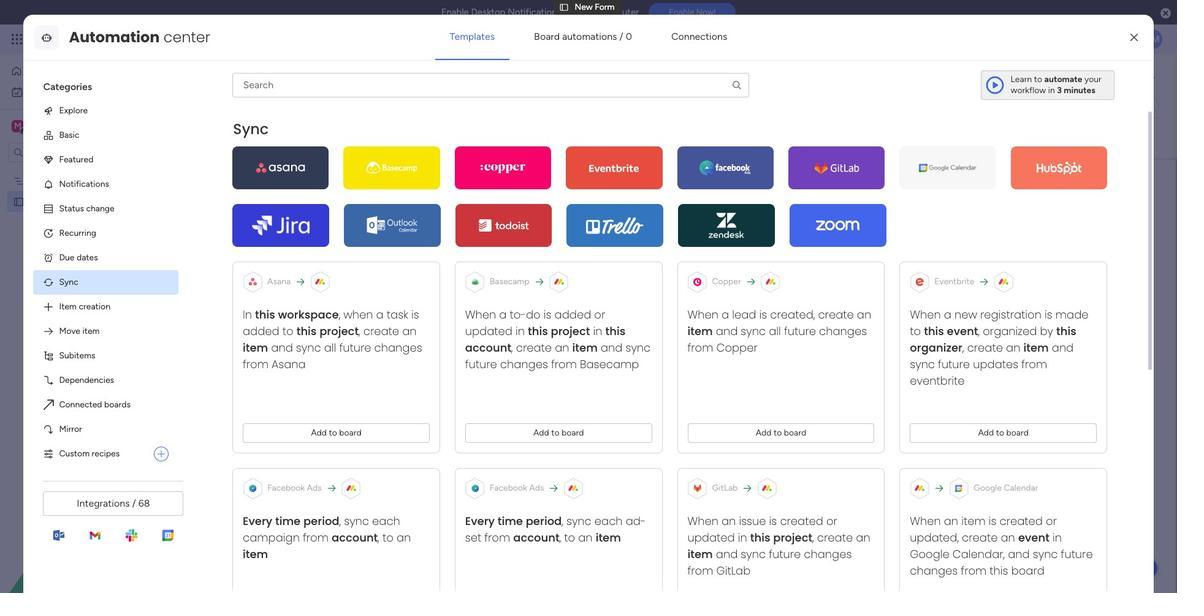 Task type: vqa. For each thing, say whether or not it's contained in the screenshot.


Task type: locate. For each thing, give the bounding box(es) containing it.
notifications up board
[[508, 7, 561, 18]]

asana inside and sync all future changes from asana
[[272, 357, 306, 372]]

workspace selection element
[[12, 119, 102, 135]]

sync inside and sync all future changes from copper
[[741, 324, 766, 339]]

workspace
[[52, 120, 101, 132], [278, 307, 339, 322]]

1 vertical spatial your
[[712, 260, 744, 280]]

/ for invite / 1
[[1120, 72, 1123, 82]]

1 horizontal spatial form
[[233, 63, 282, 91]]

changes inside and sync future changes from gitlab
[[804, 547, 852, 562]]

, create an item
[[512, 340, 598, 356], [963, 340, 1049, 356]]

facebook
[[268, 483, 305, 493], [490, 483, 527, 493]]

this project , create an item
[[243, 324, 417, 356], [688, 530, 871, 562]]

asana up in this workspace
[[268, 276, 291, 287]]

1 vertical spatial by
[[627, 260, 645, 280]]

1 horizontal spatial account
[[465, 340, 512, 356]]

help
[[1125, 563, 1147, 575]]

, create an item for changes
[[512, 340, 598, 356]]

copper inside and sync all future changes from copper
[[717, 340, 758, 356]]

a inside when a to-do is added or updated in
[[499, 307, 507, 322]]

facebook ads for from
[[268, 483, 322, 493]]

each inside , sync each ad- set from
[[595, 514, 623, 529]]

Search for a column type search field
[[233, 73, 749, 97]]

facebook ads up ', sync each campaign from'
[[268, 483, 322, 493]]

integrations / 68 button
[[43, 492, 184, 516]]

copy
[[1070, 132, 1090, 143]]

each inside ', sync each campaign from'
[[372, 514, 400, 529]]

1 horizontal spatial each
[[595, 514, 623, 529]]

, create an item down this project in
[[512, 340, 598, 356]]

1 facebook from the left
[[268, 483, 305, 493]]

1 every time period from the left
[[243, 514, 340, 529]]

item inside when a lead is created, create an item
[[688, 324, 713, 339]]

added
[[555, 307, 591, 322], [243, 324, 280, 339]]

0 vertical spatial workspace
[[52, 120, 101, 132]]

and down when an issue is created or updated in at the right
[[716, 547, 738, 562]]

my work
[[28, 86, 61, 97]]

list box
[[0, 168, 156, 377]]

account , to an item for campaign
[[243, 530, 411, 562]]

1 each from the left
[[372, 514, 400, 529]]

1 horizontal spatial ads
[[530, 483, 544, 493]]

categories list box
[[33, 70, 188, 466]]

0 horizontal spatial workspace
[[52, 120, 101, 132]]

0 vertical spatial this project , create an item
[[243, 324, 417, 356]]

task
[[387, 307, 409, 322]]

all for copper
[[769, 324, 781, 339]]

form down project management
[[49, 196, 69, 207]]

notifications up status change
[[59, 179, 109, 189]]

when left 'lead'
[[688, 307, 719, 322]]

2 horizontal spatial new form
[[575, 2, 615, 12]]

a left task
[[376, 307, 384, 322]]

2 vertical spatial new form
[[29, 196, 69, 207]]

project up and sync future changes from basecamp
[[551, 324, 590, 339]]

every time period
[[243, 514, 340, 529], [465, 514, 562, 529]]

project up and sync future changes from gitlab at right
[[773, 530, 813, 546]]

event down calendar
[[1019, 530, 1050, 546]]

a left 'lead'
[[722, 307, 729, 322]]

every up the set
[[465, 514, 495, 529]]

1 vertical spatial form
[[233, 63, 282, 91]]

3 a from the left
[[722, 307, 729, 322]]

0 horizontal spatial account
[[332, 530, 378, 546]]

is inside the when a new registration is made to
[[1045, 307, 1053, 322]]

enable left now!
[[669, 8, 694, 17]]

list box containing project management
[[0, 168, 156, 377]]

gitlab down when an issue is created or updated in at the right
[[717, 563, 751, 579]]

1 created from the left
[[780, 514, 824, 529]]

1 horizontal spatial project
[[551, 324, 590, 339]]

period
[[304, 514, 340, 529], [526, 514, 562, 529]]

every time period up the set
[[465, 514, 562, 529]]

workspace image
[[12, 120, 24, 133]]

add to board
[[311, 428, 362, 438], [534, 428, 584, 438], [756, 428, 807, 438], [978, 428, 1029, 438]]

is right issue
[[769, 514, 777, 529]]

form left show board description icon in the left top of the page
[[233, 63, 282, 91]]

work right the 'monday'
[[99, 32, 121, 46]]

when for when an issue is created or updated in
[[688, 514, 719, 529]]

2 horizontal spatial or
[[1046, 514, 1057, 529]]

0 horizontal spatial every
[[243, 514, 273, 529]]

1 horizontal spatial created
[[1000, 514, 1043, 529]]

when up organizer
[[910, 307, 941, 322]]

4 add to board from the left
[[978, 428, 1029, 438]]

1 horizontal spatial time
[[498, 514, 523, 529]]

is up in google calendar, and sync future changes from this board on the bottom of page
[[989, 514, 997, 529]]

option
[[0, 170, 156, 172]]

by right organized
[[1040, 324, 1054, 339]]

form left 'link'
[[1092, 132, 1111, 143]]

new form down project
[[29, 196, 69, 207]]

add to board for basecamp
[[534, 428, 584, 438]]

/ left 68
[[132, 498, 136, 509]]

2 each from the left
[[595, 514, 623, 529]]

and inside and sync future updates from eventbrite
[[1052, 340, 1074, 356]]

when for when a new registration is made to
[[910, 307, 941, 322]]

1 horizontal spatial sync
[[233, 119, 269, 139]]

0 horizontal spatial basecamp
[[490, 276, 530, 287]]

0 horizontal spatial all
[[324, 340, 336, 356]]

2 , create an item from the left
[[963, 340, 1049, 356]]

future inside and sync all future changes from copper
[[784, 324, 816, 339]]

1 vertical spatial basecamp
[[580, 357, 639, 372]]

when up updated,
[[910, 514, 941, 529]]

create inside the when an item is created or updated, create an
[[962, 530, 998, 546]]

, create an item down organized
[[963, 340, 1049, 356]]

a inside when a lead is created, create an item
[[722, 307, 729, 322]]

1 horizontal spatial every
[[465, 514, 495, 529]]

2 add to board button from the left
[[465, 424, 652, 443]]

this down in this workspace
[[297, 324, 317, 339]]

added inside when a to-do is added or updated in
[[555, 307, 591, 322]]

dependencies option
[[33, 368, 179, 393]]

from inside and sync future changes from gitlab
[[688, 563, 714, 579]]

1 horizontal spatial by
[[627, 260, 645, 280]]

0 vertical spatial added
[[555, 307, 591, 322]]

0 vertical spatial basecamp
[[490, 276, 530, 287]]

sync inside and sync all future changes from asana
[[296, 340, 321, 356]]

/ for integrations / 68
[[132, 498, 136, 509]]

form up 'lead'
[[748, 260, 783, 280]]

integrations
[[77, 498, 130, 509]]

google
[[974, 483, 1002, 493], [910, 547, 950, 562]]

2 account , to an item from the left
[[514, 530, 621, 546]]

ads up , sync each ad- set from
[[530, 483, 544, 493]]

home
[[27, 66, 50, 76]]

2 created from the left
[[1000, 514, 1043, 529]]

gitlab up when an issue is created or updated in at the right
[[712, 483, 738, 493]]

this project , create an item down when
[[243, 324, 417, 356]]

1 horizontal spatial work
[[99, 32, 121, 46]]

connections button
[[657, 22, 742, 51]]

and down in this workspace
[[271, 340, 293, 356]]

all down ", when a task is added to"
[[324, 340, 336, 356]]

1 horizontal spatial notifications
[[508, 7, 561, 18]]

workforms logo image
[[303, 128, 372, 148]]

1 horizontal spatial event
[[1019, 530, 1050, 546]]

0 vertical spatial google
[[974, 483, 1002, 493]]

add to favorites image
[[311, 71, 324, 83]]

project down when
[[320, 324, 359, 339]]

when inside the when a new registration is made to
[[910, 307, 941, 322]]

1 ads from the left
[[307, 483, 322, 493]]

a for when a new registration is made to
[[944, 307, 952, 322]]

updated inside when a to-do is added or updated in
[[465, 324, 513, 339]]

1 vertical spatial updated
[[688, 530, 735, 546]]

future inside and sync all future changes from asana
[[340, 340, 371, 356]]

by right start
[[627, 260, 645, 280]]

4 a from the left
[[944, 307, 952, 322]]

account inside account , to an item
[[332, 530, 378, 546]]

integrations / 68
[[77, 498, 150, 509]]

and down this project in
[[601, 340, 623, 356]]

now!
[[696, 8, 716, 17]]

0 horizontal spatial account , to an item
[[243, 530, 411, 562]]

all for asana
[[324, 340, 336, 356]]

0 vertical spatial new
[[575, 2, 593, 12]]

changes inside and sync all future changes from copper
[[819, 324, 867, 339]]

workflow
[[1011, 85, 1046, 96]]

enable now! button
[[649, 3, 736, 22]]

this right in
[[255, 307, 275, 322]]

1 add to board from the left
[[311, 428, 362, 438]]

, sync each ad- set from
[[465, 514, 646, 546]]

1 horizontal spatial every time period
[[465, 514, 562, 529]]

sync inside , sync each ad- set from
[[567, 514, 592, 529]]

an inside when an issue is created or updated in
[[722, 514, 736, 529]]

work right 'my'
[[42, 86, 61, 97]]

sync down new form field
[[233, 119, 269, 139]]

and inside and sync future changes from basecamp
[[601, 340, 623, 356]]

or inside the when an item is created or updated, create an
[[1046, 514, 1057, 529]]

2 horizontal spatial form
[[595, 2, 615, 12]]

copper up 'lead'
[[712, 276, 741, 287]]

1 vertical spatial sync
[[59, 277, 78, 287]]

status change
[[59, 203, 114, 214]]

future inside and sync future updates from eventbrite
[[938, 357, 970, 372]]

new form down see plans image
[[186, 63, 282, 91]]

show board description image
[[291, 71, 305, 83]]

enable for enable desktop notifications on this computer
[[441, 7, 469, 18]]

m
[[14, 121, 21, 131]]

0 horizontal spatial added
[[243, 324, 280, 339]]

new down see plans image
[[186, 63, 228, 91]]

/ left 1
[[1120, 72, 1123, 82]]

move item
[[59, 326, 100, 337]]

0 horizontal spatial every time period
[[243, 514, 340, 529]]

item
[[688, 324, 713, 339], [82, 326, 100, 337], [243, 340, 268, 356], [573, 340, 598, 356], [1024, 340, 1049, 356], [962, 514, 986, 529], [596, 530, 621, 546], [243, 547, 268, 562], [688, 547, 713, 562]]

when left issue
[[688, 514, 719, 529]]

added up this project in
[[555, 307, 591, 322]]

form right this
[[595, 2, 615, 12]]

event down new
[[947, 324, 978, 339]]

every up campaign
[[243, 514, 273, 529]]

2 every time period from the left
[[465, 514, 562, 529]]

2 vertical spatial /
[[132, 498, 136, 509]]

your up minutes
[[1084, 74, 1102, 85]]

is inside the when an item is created or updated, create an
[[989, 514, 997, 529]]

this down made
[[1057, 324, 1077, 339]]

this
[[255, 307, 275, 322], [297, 324, 317, 339], [528, 324, 548, 339], [606, 324, 626, 339], [924, 324, 944, 339], [1057, 324, 1077, 339], [751, 530, 771, 546], [990, 563, 1008, 579]]

1 account , to an item from the left
[[243, 530, 411, 562]]

changes inside in google calendar, and sync future changes from this board
[[910, 563, 958, 579]]

1 vertical spatial copper
[[717, 340, 758, 356]]

created down calendar
[[1000, 514, 1043, 529]]

categories
[[43, 81, 92, 93]]

when inside when a lead is created, create an item
[[688, 307, 719, 322]]

and right calendar, on the right of page
[[1008, 547, 1030, 562]]

board automations / 0 button
[[519, 22, 647, 51]]

1 vertical spatial /
[[1120, 72, 1123, 82]]

each
[[372, 514, 400, 529], [595, 514, 623, 529]]

sync inside and sync future changes from gitlab
[[741, 547, 766, 562]]

when inside when an issue is created or updated in
[[688, 514, 719, 529]]

2 facebook ads from the left
[[490, 483, 544, 493]]

and for and sync future updates from eventbrite
[[1052, 340, 1074, 356]]

google left calendar
[[974, 483, 1002, 493]]

an
[[857, 307, 872, 322], [403, 324, 417, 339], [555, 340, 570, 356], [1006, 340, 1021, 356], [722, 514, 736, 529], [944, 514, 959, 529], [397, 530, 411, 546], [579, 530, 593, 546], [856, 530, 871, 546], [1001, 530, 1015, 546]]

, inside ", when a task is added to"
[[339, 307, 341, 322]]

1 period from the left
[[304, 514, 340, 529]]

1 horizontal spatial basecamp
[[580, 357, 639, 372]]

1 a from the left
[[376, 307, 384, 322]]

0 horizontal spatial created
[[780, 514, 824, 529]]

or inside when a to-do is added or updated in
[[595, 307, 606, 322]]

2 horizontal spatial /
[[1120, 72, 1123, 82]]

my work link
[[7, 82, 149, 102]]

ads up ', sync each campaign from'
[[307, 483, 322, 493]]

and sync future changes from basecamp
[[465, 340, 651, 372]]

google down updated,
[[910, 547, 950, 562]]

future inside and sync future changes from basecamp
[[465, 357, 497, 372]]

changes
[[819, 324, 867, 339], [375, 340, 422, 356], [500, 357, 548, 372], [804, 547, 852, 562], [910, 563, 958, 579]]

board
[[339, 428, 362, 438], [562, 428, 584, 438], [784, 428, 807, 438], [1007, 428, 1029, 438], [1012, 563, 1045, 579]]

0 vertical spatial notifications
[[508, 7, 561, 18]]

powered by
[[246, 132, 298, 144]]

a inside ", when a task is added to"
[[376, 307, 384, 322]]

0 vertical spatial sync
[[233, 119, 269, 139]]

from inside and sync all future changes from copper
[[688, 340, 714, 356]]

from inside and sync future updates from eventbrite
[[1022, 357, 1048, 372]]

1 vertical spatial asana
[[272, 357, 306, 372]]

2 horizontal spatial form
[[1092, 132, 1111, 143]]

your up 'lead'
[[712, 260, 744, 280]]

add to board for eventbrite
[[978, 428, 1029, 438]]

enable up the templates
[[441, 7, 469, 18]]

0 horizontal spatial time
[[276, 514, 301, 529]]

ads
[[307, 483, 322, 493], [530, 483, 544, 493]]

every time period up campaign
[[243, 514, 340, 529]]

1 horizontal spatial form
[[748, 260, 783, 280]]

this left build form button
[[606, 324, 626, 339]]

monday work management
[[55, 32, 190, 46]]

recurring option
[[33, 221, 179, 246]]

campaign
[[243, 530, 300, 546]]

building
[[649, 260, 708, 280]]

2 vertical spatial form
[[671, 307, 692, 319]]

new right public board image
[[29, 196, 47, 207]]

2 add to board from the left
[[534, 428, 584, 438]]

by right powered
[[287, 132, 298, 144]]

/ left 0
[[620, 31, 623, 42]]

/ inside button
[[1120, 72, 1123, 82]]

created inside when an issue is created or updated in
[[780, 514, 824, 529]]

basecamp down this project in
[[580, 357, 639, 372]]

facebook for set
[[490, 483, 527, 493]]

item inside account , to an item
[[243, 547, 268, 562]]

created inside the when an item is created or updated, create an
[[1000, 514, 1043, 529]]

invite / 1
[[1096, 72, 1129, 82]]

basecamp up to-
[[490, 276, 530, 287]]

and down made
[[1052, 340, 1074, 356]]

activity
[[1015, 72, 1045, 82]]

powered
[[246, 132, 285, 144]]

Search in workspace field
[[26, 146, 102, 160]]

to
[[1034, 74, 1042, 85], [283, 324, 294, 339], [910, 324, 921, 339], [329, 428, 337, 438], [551, 428, 560, 438], [774, 428, 782, 438], [996, 428, 1004, 438], [383, 530, 394, 546], [564, 530, 575, 546]]

1 horizontal spatial new
[[186, 63, 228, 91]]

1 horizontal spatial updated
[[688, 530, 735, 546]]

asana
[[268, 276, 291, 287], [272, 357, 306, 372]]

or for when an issue is created or updated in
[[827, 514, 838, 529]]

4 add to board button from the left
[[910, 424, 1097, 443]]

0 horizontal spatial sync
[[59, 277, 78, 287]]

when inside when a to-do is added or updated in
[[465, 307, 496, 322]]

1 add to board button from the left
[[243, 424, 430, 443]]

1 horizontal spatial facebook ads
[[490, 483, 544, 493]]

sync inside sync 'option'
[[59, 277, 78, 287]]

new up board automations / 0
[[575, 2, 593, 12]]

workspace down explore
[[52, 120, 101, 132]]

1 facebook ads from the left
[[268, 483, 322, 493]]

1 vertical spatial all
[[324, 340, 336, 356]]

2 facebook from the left
[[490, 483, 527, 493]]

automate button
[[1063, 96, 1128, 115]]

collapse board header image
[[1146, 101, 1156, 110]]

sync for and sync all future changes from copper
[[741, 324, 766, 339]]

1 time from the left
[[276, 514, 301, 529]]

add
[[311, 428, 327, 438], [534, 428, 549, 438], [756, 428, 772, 438], [978, 428, 994, 438]]

computer
[[597, 7, 639, 18]]

3 add to board from the left
[[756, 428, 807, 438]]

1 , create an item from the left
[[512, 340, 598, 356]]

4 add from the left
[[978, 428, 994, 438]]

future
[[784, 324, 816, 339], [340, 340, 371, 356], [465, 357, 497, 372], [938, 357, 970, 372], [769, 547, 801, 562], [1061, 547, 1093, 562]]

new form up the automations
[[575, 2, 615, 12]]

0
[[626, 31, 632, 42]]

and for and sync all future changes from copper
[[716, 324, 738, 339]]

by
[[287, 132, 298, 144], [627, 260, 645, 280], [1040, 324, 1054, 339]]

and down 'lead'
[[716, 324, 738, 339]]

is left made
[[1045, 307, 1053, 322]]

facebook for from
[[268, 483, 305, 493]]

1 horizontal spatial this project , create an item
[[688, 530, 871, 562]]

your inside your workflow in
[[1084, 74, 1102, 85]]

is
[[412, 307, 419, 322], [544, 307, 552, 322], [760, 307, 767, 322], [1045, 307, 1053, 322], [769, 514, 777, 529], [989, 514, 997, 529]]

all down created,
[[769, 324, 781, 339]]

1 horizontal spatial , create an item
[[963, 340, 1049, 356]]

1 add from the left
[[311, 428, 327, 438]]

2 every from the left
[[465, 514, 495, 529]]

connected
[[59, 400, 102, 410]]

this down calendar, on the right of page
[[990, 563, 1008, 579]]

when inside the when an item is created or updated, create an
[[910, 514, 941, 529]]

and sync all future changes from asana
[[243, 340, 422, 372]]

and inside and sync future changes from gitlab
[[716, 547, 738, 562]]

project
[[320, 324, 359, 339], [551, 324, 590, 339], [773, 530, 813, 546]]

enable for enable now!
[[669, 8, 694, 17]]

work inside option
[[42, 86, 61, 97]]

due dates
[[59, 253, 98, 263]]

sync for , sync each campaign from
[[344, 514, 369, 529]]

1 horizontal spatial enable
[[669, 8, 694, 17]]

a left new
[[944, 307, 952, 322]]

form inside button
[[671, 307, 692, 319]]

all inside and sync all future changes from copper
[[769, 324, 781, 339]]

facebook ads up , sync each ad- set from
[[490, 483, 544, 493]]

every time period for set
[[465, 514, 562, 529]]

when
[[465, 307, 496, 322], [688, 307, 719, 322], [910, 307, 941, 322], [688, 514, 719, 529], [910, 514, 941, 529]]

account
[[465, 340, 512, 356], [332, 530, 378, 546], [514, 530, 560, 546]]

1 horizontal spatial added
[[555, 307, 591, 322]]

0 horizontal spatial ads
[[307, 483, 322, 493]]

boards
[[104, 400, 131, 410]]

workspace up and sync all future changes from asana
[[278, 307, 339, 322]]

an inside when a lead is created, create an item
[[857, 307, 872, 322]]

sync up item
[[59, 277, 78, 287]]

and
[[716, 324, 738, 339], [271, 340, 293, 356], [601, 340, 623, 356], [1052, 340, 1074, 356], [716, 547, 738, 562], [1008, 547, 1030, 562]]

sync for , sync each ad- set from
[[567, 514, 592, 529]]

is right 'lead'
[[760, 307, 767, 322]]

2 horizontal spatial project
[[773, 530, 813, 546]]

0 vertical spatial your
[[1084, 74, 1102, 85]]

form inside "button"
[[1092, 132, 1111, 143]]

to inside the when a new registration is made to
[[910, 324, 921, 339]]

in
[[1048, 85, 1055, 96], [516, 324, 525, 339], [593, 324, 603, 339], [738, 530, 747, 546], [1053, 530, 1062, 546]]

0 horizontal spatial form
[[671, 307, 692, 319]]

1 horizontal spatial new form
[[186, 63, 282, 91]]

3
[[1057, 85, 1062, 96]]

updated inside when an issue is created or updated in
[[688, 530, 735, 546]]

2 time from the left
[[498, 514, 523, 529]]

made
[[1056, 307, 1089, 322]]

2 horizontal spatial by
[[1040, 324, 1054, 339]]

0 horizontal spatial new
[[29, 196, 47, 207]]

and sync all future changes from copper
[[688, 324, 867, 356]]

copy form link button
[[1047, 128, 1131, 148]]

new form
[[575, 2, 615, 12], [186, 63, 282, 91], [29, 196, 69, 207]]

connected boards option
[[33, 393, 179, 417]]

home option
[[7, 61, 149, 81]]

0 vertical spatial work
[[99, 32, 121, 46]]

from inside and sync future changes from basecamp
[[551, 357, 577, 372]]

2 period from the left
[[526, 514, 562, 529]]

account , to an item for ad-
[[514, 530, 621, 546]]

enable inside button
[[669, 8, 694, 17]]

1 horizontal spatial period
[[526, 514, 562, 529]]

1 vertical spatial workspace
[[278, 307, 339, 322]]

2 a from the left
[[499, 307, 507, 322]]

2 add from the left
[[534, 428, 549, 438]]

custom recipes option
[[33, 442, 149, 466]]

and inside and sync all future changes from asana
[[271, 340, 293, 356]]

basecamp inside and sync future changes from basecamp
[[580, 357, 639, 372]]

jeremy miller image
[[1143, 29, 1162, 49]]

0 vertical spatial new form
[[575, 2, 615, 12]]

due
[[59, 253, 74, 263]]

0 vertical spatial asana
[[268, 276, 291, 287]]

form for copy form link
[[1092, 132, 1111, 143]]

,
[[339, 307, 341, 322], [359, 324, 361, 339], [978, 324, 980, 339], [512, 340, 513, 356], [963, 340, 964, 356], [340, 514, 341, 529], [562, 514, 564, 529], [378, 530, 380, 546], [560, 530, 561, 546], [813, 530, 814, 546]]

created right issue
[[780, 514, 824, 529]]

1 vertical spatial form
[[748, 260, 783, 280]]

0 vertical spatial all
[[769, 324, 781, 339]]

dates
[[77, 253, 98, 263]]

0 vertical spatial form
[[1092, 132, 1111, 143]]

and sync future changes from gitlab
[[688, 547, 852, 579]]

1 horizontal spatial facebook
[[490, 483, 527, 493]]

eventbrite
[[910, 373, 965, 389]]

this project , create an item down issue
[[688, 530, 871, 562]]

None search field
[[233, 73, 749, 97]]

account for , sync each campaign from
[[332, 530, 378, 546]]

and inside and sync all future changes from copper
[[716, 324, 738, 339]]

is inside when an issue is created or updated in
[[769, 514, 777, 529]]

or inside when an issue is created or updated in
[[827, 514, 838, 529]]

asana down in this workspace
[[272, 357, 306, 372]]

sync inside and sync future changes from basecamp
[[626, 340, 651, 356]]

a left to-
[[499, 307, 507, 322]]

, inside ', sync each campaign from'
[[340, 514, 341, 529]]

0 vertical spatial updated
[[465, 324, 513, 339]]

form
[[1092, 132, 1111, 143], [748, 260, 783, 280], [671, 307, 692, 319]]

all inside and sync all future changes from asana
[[324, 340, 336, 356]]

templates
[[450, 31, 495, 42]]

0 horizontal spatial updated
[[465, 324, 513, 339]]

added down in
[[243, 324, 280, 339]]

is right task
[[412, 307, 419, 322]]

copper down 'lead'
[[717, 340, 758, 356]]

1 vertical spatial this project , create an item
[[688, 530, 871, 562]]

your
[[1084, 74, 1102, 85], [712, 260, 744, 280]]

this inside this account
[[606, 324, 626, 339]]

a inside the when a new registration is made to
[[944, 307, 952, 322]]

1 every from the left
[[243, 514, 273, 529]]

added inside ", when a task is added to"
[[243, 324, 280, 339]]

sync inside and sync future updates from eventbrite
[[910, 357, 935, 372]]

this account
[[465, 324, 626, 356]]

facebook ads
[[268, 483, 322, 493], [490, 483, 544, 493]]

sync for and sync future updates from eventbrite
[[910, 357, 935, 372]]

item inside move item option
[[82, 326, 100, 337]]

0 horizontal spatial enable
[[441, 7, 469, 18]]

0 horizontal spatial work
[[42, 86, 61, 97]]

or
[[595, 307, 606, 322], [827, 514, 838, 529], [1046, 514, 1057, 529]]

facebook ads for set
[[490, 483, 544, 493]]

mirror option
[[33, 417, 179, 442]]

in inside your workflow in
[[1048, 85, 1055, 96]]

add to board button for eventbrite
[[910, 424, 1097, 443]]

sync inside ', sync each campaign from'
[[344, 514, 369, 529]]

2 ads from the left
[[530, 483, 544, 493]]

when left to-
[[465, 307, 496, 322]]

is right do
[[544, 307, 552, 322]]

time
[[276, 514, 301, 529], [498, 514, 523, 529]]

new
[[575, 2, 593, 12], [186, 63, 228, 91], [29, 196, 47, 207]]

0 horizontal spatial /
[[132, 498, 136, 509]]

0 horizontal spatial or
[[595, 307, 606, 322]]

1 vertical spatial google
[[910, 547, 950, 562]]

in inside when an issue is created or updated in
[[738, 530, 747, 546]]

explore option
[[33, 99, 179, 123]]

0 horizontal spatial google
[[910, 547, 950, 562]]

when for when a to-do is added or updated in
[[465, 307, 496, 322]]

an inside account , to an item
[[397, 530, 411, 546]]

1 horizontal spatial your
[[1084, 74, 1102, 85]]

1 horizontal spatial account , to an item
[[514, 530, 621, 546]]

form right "build"
[[671, 307, 692, 319]]



Task type: describe. For each thing, give the bounding box(es) containing it.
basic
[[59, 130, 79, 140]]

from inside , sync each ad- set from
[[485, 530, 510, 546]]

sync for and sync all future changes from asana
[[296, 340, 321, 356]]

sync option
[[33, 270, 179, 295]]

management
[[124, 32, 190, 46]]

future inside and sync future changes from gitlab
[[769, 547, 801, 562]]

this inside in google calendar, and sync future changes from this board
[[990, 563, 1008, 579]]

build
[[647, 307, 668, 319]]

integrate
[[960, 100, 995, 110]]

period for from
[[304, 514, 340, 529]]

68
[[138, 498, 150, 509]]

learn to automate
[[1011, 74, 1082, 85]]

build form button
[[637, 301, 701, 326]]

0 vertical spatial gitlab
[[712, 483, 738, 493]]

gitlab inside and sync future changes from gitlab
[[717, 563, 751, 579]]

1 horizontal spatial workspace
[[278, 307, 339, 322]]

set
[[465, 530, 482, 546]]

is inside when a to-do is added or updated in
[[544, 307, 552, 322]]

account for , sync each ad- set from
[[514, 530, 560, 546]]

, inside account , to an item
[[378, 530, 380, 546]]

and for and sync future changes from basecamp
[[601, 340, 623, 356]]

and inside in google calendar, and sync future changes from this board
[[1008, 547, 1030, 562]]

status change option
[[33, 197, 179, 221]]

notifications inside option
[[59, 179, 109, 189]]

created for this project
[[780, 514, 824, 529]]

updated,
[[910, 530, 959, 546]]

move item option
[[33, 319, 179, 344]]

each for , sync each ad- set from
[[595, 514, 623, 529]]

1
[[1125, 72, 1129, 82]]

or for when an item is created or updated, create an
[[1046, 514, 1057, 529]]

move
[[59, 326, 80, 337]]

and sync future updates from eventbrite
[[910, 340, 1074, 389]]

custom
[[59, 449, 90, 459]]

1 vertical spatial new
[[186, 63, 228, 91]]

create inside when a lead is created, create an item
[[818, 307, 854, 322]]

2 horizontal spatial new
[[575, 2, 593, 12]]

dapulse close image
[[1161, 7, 1171, 20]]

time for from
[[276, 514, 301, 529]]

public board image
[[13, 196, 25, 207]]

work for my
[[42, 86, 61, 97]]

workspace inside workspace selection element
[[52, 120, 101, 132]]

a for when a to-do is added or updated in
[[499, 307, 507, 322]]

categories heading
[[33, 70, 179, 99]]

sync for and sync future changes from basecamp
[[626, 340, 651, 356]]

let's
[[556, 260, 586, 280]]

recipes
[[92, 449, 120, 459]]

this inside this organizer
[[1057, 324, 1077, 339]]

build form
[[647, 307, 692, 319]]

let's start by building your form
[[556, 260, 783, 280]]

this project in
[[528, 324, 606, 339]]

board
[[534, 31, 560, 42]]

board for eventbrite
[[1007, 428, 1029, 438]]

board for basecamp
[[562, 428, 584, 438]]

time for set
[[498, 514, 523, 529]]

copy form link
[[1070, 132, 1126, 143]]

from inside in google calendar, and sync future changes from this board
[[961, 563, 987, 579]]

2 vertical spatial new
[[29, 196, 47, 207]]

do
[[526, 307, 541, 322]]

sync inside in google calendar, and sync future changes from this board
[[1033, 547, 1058, 562]]

to inside ", when a task is added to"
[[283, 324, 294, 339]]

automate
[[1044, 74, 1082, 85]]

period for set
[[526, 514, 562, 529]]

and for and sync all future changes from asana
[[271, 340, 293, 356]]

every for , sync each ad- set from
[[465, 514, 495, 529]]

center
[[164, 27, 210, 47]]

add for from
[[311, 428, 327, 438]]

created for event
[[1000, 514, 1043, 529]]

eventbrite
[[935, 276, 975, 287]]

link
[[1113, 132, 1126, 143]]

subitems option
[[33, 344, 179, 368]]

3 minutes
[[1057, 85, 1095, 96]]

add for eventbrite
[[978, 428, 994, 438]]

this
[[578, 7, 595, 18]]

changes inside and sync all future changes from asana
[[375, 340, 422, 356]]

every time period for from
[[243, 514, 340, 529]]

home link
[[7, 61, 149, 81]]

item inside the when an item is created or updated, create an
[[962, 514, 986, 529]]

featured
[[59, 154, 93, 165]]

add to board button for from
[[243, 424, 430, 443]]

in inside in google calendar, and sync future changes from this board
[[1053, 530, 1062, 546]]

0 horizontal spatial new form
[[29, 196, 69, 207]]

when
[[344, 307, 373, 322]]

, inside , sync each ad- set from
[[562, 514, 564, 529]]

created,
[[770, 307, 815, 322]]

lottie animation element
[[0, 470, 156, 593]]

ads for set
[[530, 483, 544, 493]]

new
[[955, 307, 977, 322]]

search image
[[731, 80, 742, 91]]

1 vertical spatial event
[[1019, 530, 1050, 546]]

invite
[[1096, 72, 1118, 82]]

this organizer
[[910, 324, 1077, 356]]

featured option
[[33, 148, 179, 172]]

main
[[28, 120, 50, 132]]

1 vertical spatial new form
[[186, 63, 282, 91]]

future inside in google calendar, and sync future changes from this board
[[1061, 547, 1093, 562]]

lead
[[732, 307, 756, 322]]

0 horizontal spatial by
[[287, 132, 298, 144]]

add to board for from
[[311, 428, 362, 438]]

0 vertical spatial copper
[[712, 276, 741, 287]]

work for monday
[[99, 32, 121, 46]]

item creation option
[[33, 295, 179, 319]]

connected boards
[[59, 400, 131, 410]]

ads for from
[[307, 483, 322, 493]]

this up organizer
[[924, 324, 944, 339]]

dependencies
[[59, 375, 114, 386]]

form for build form
[[671, 307, 692, 319]]

automate
[[1085, 100, 1123, 110]]

integrate button
[[939, 93, 1058, 118]]

main workspace
[[28, 120, 101, 132]]

a for when a lead is created, create an item
[[722, 307, 729, 322]]

from inside and sync all future changes from asana
[[243, 357, 269, 372]]

1 horizontal spatial google
[[974, 483, 1002, 493]]

changes inside and sync future changes from basecamp
[[500, 357, 548, 372]]

New Form field
[[183, 63, 285, 91]]

when a to-do is added or updated in
[[465, 307, 606, 339]]

from inside ', sync each campaign from'
[[303, 530, 329, 546]]

2 vertical spatial by
[[1040, 324, 1054, 339]]

added for to
[[243, 324, 280, 339]]

your workflow in
[[1011, 74, 1102, 96]]

board for from
[[339, 428, 362, 438]]

project management
[[29, 175, 109, 186]]

organizer
[[910, 340, 963, 356]]

3 add from the left
[[756, 428, 772, 438]]

board inside in google calendar, and sync future changes from this board
[[1012, 563, 1045, 579]]

help button
[[1115, 559, 1157, 579]]

added for or
[[555, 307, 591, 322]]

when an item is created or updated, create an
[[910, 514, 1057, 546]]

1 horizontal spatial /
[[620, 31, 623, 42]]

due dates option
[[33, 246, 179, 270]]

in
[[243, 307, 252, 322]]

enable desktop notifications on this computer
[[441, 7, 639, 18]]

0 horizontal spatial project
[[320, 324, 359, 339]]

is inside when a lead is created, create an item
[[760, 307, 767, 322]]

account inside this account
[[465, 340, 512, 356]]

notifications option
[[33, 172, 179, 197]]

desktop
[[471, 7, 505, 18]]

add to board button for basecamp
[[465, 424, 652, 443]]

automation
[[69, 27, 160, 47]]

sync for and sync future changes from gitlab
[[741, 547, 766, 562]]

this down do
[[528, 324, 548, 339]]

lottie animation image
[[0, 470, 156, 593]]

google calendar
[[974, 483, 1038, 493]]

when a lead is created, create an item
[[688, 307, 872, 339]]

every for , sync each campaign from
[[243, 514, 273, 529]]

my work option
[[7, 82, 149, 102]]

in inside when a to-do is added or updated in
[[516, 324, 525, 339]]

calendar,
[[953, 547, 1005, 562]]

0 horizontal spatial event
[[947, 324, 978, 339]]

2 vertical spatial form
[[49, 196, 69, 207]]

status
[[59, 203, 84, 214]]

issue
[[739, 514, 766, 529]]

0 horizontal spatial this project , create an item
[[243, 324, 417, 356]]

each for , sync each campaign from
[[372, 514, 400, 529]]

when for when an item is created or updated, create an
[[910, 514, 941, 529]]

see plans image
[[203, 32, 214, 46]]

and for and sync future changes from gitlab
[[716, 547, 738, 562]]

calendar
[[1004, 483, 1038, 493]]

in this workspace
[[243, 307, 339, 322]]

subitems
[[59, 351, 95, 361]]

automation center
[[69, 27, 210, 47]]

this down issue
[[751, 530, 771, 546]]

recurring
[[59, 228, 96, 238]]

when for when a lead is created, create an item
[[688, 307, 719, 322]]

organized
[[983, 324, 1037, 339]]

updates
[[973, 357, 1019, 372]]

item creation
[[59, 302, 110, 312]]

basic option
[[33, 123, 179, 148]]

item
[[59, 302, 77, 312]]

0 horizontal spatial your
[[712, 260, 744, 280]]

templates button
[[435, 22, 510, 51]]

, create an item for updates
[[963, 340, 1049, 356]]

add for basecamp
[[534, 428, 549, 438]]

to inside account , to an item
[[383, 530, 394, 546]]

my
[[28, 86, 40, 97]]

3 add to board button from the left
[[688, 424, 875, 443]]

monday
[[55, 32, 97, 46]]

project
[[29, 175, 56, 186]]

is inside ", when a task is added to"
[[412, 307, 419, 322]]

registration
[[981, 307, 1042, 322]]

select product image
[[11, 33, 23, 45]]

google inside in google calendar, and sync future changes from this board
[[910, 547, 950, 562]]

to-
[[510, 307, 526, 322]]

ad-
[[626, 514, 646, 529]]



